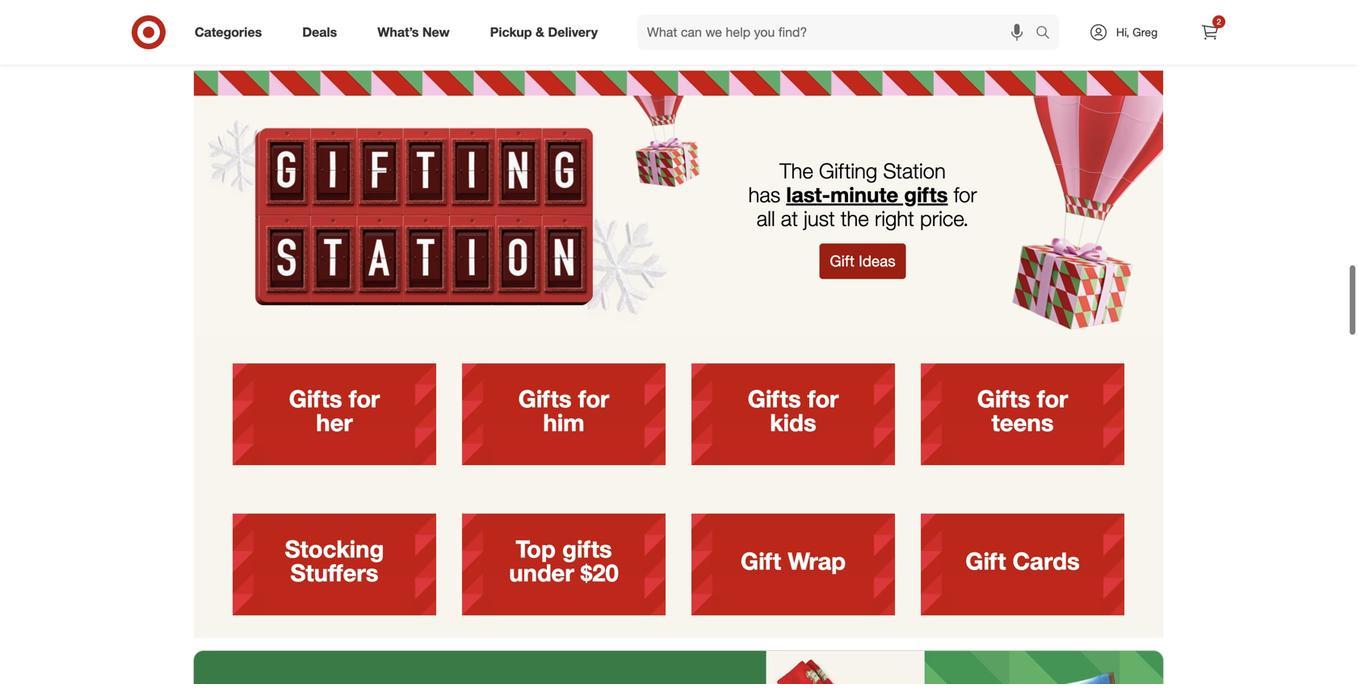 Task type: vqa. For each thing, say whether or not it's contained in the screenshot.
Add
no



Task type: locate. For each thing, give the bounding box(es) containing it.
at
[[781, 206, 798, 231]]

3 gifts from the left
[[748, 384, 801, 413]]

gift
[[830, 252, 854, 270], [741, 546, 781, 575], [966, 546, 1006, 575]]

4 gifts from the left
[[977, 384, 1030, 413]]

gift cards link
[[908, 501, 1137, 625]]

search
[[1028, 26, 1067, 42]]

station
[[883, 158, 946, 183]]

1 horizontal spatial gifts
[[904, 182, 948, 207]]

for for gifts for kids
[[808, 384, 839, 413]]

0 vertical spatial gifts
[[904, 182, 948, 207]]

delivery
[[548, 24, 598, 40]]

gifts inside gifts for kids
[[748, 384, 801, 413]]

gift ideas
[[830, 252, 896, 270]]

for inside gifts for teens
[[1037, 384, 1068, 413]]

gifts for kids
[[748, 384, 801, 413]]

under
[[509, 558, 574, 587]]

the gifting station has last-minute gifts for all at just the right price.
[[748, 158, 977, 231]]

gifts inside the gifts for him
[[518, 384, 572, 413]]

for for gifts for her
[[349, 384, 380, 413]]

gifts right top
[[562, 534, 612, 564]]

gift left the wrap
[[741, 546, 781, 575]]

gifts for her
[[289, 384, 342, 413]]

2 link
[[1192, 15, 1228, 50]]

kids
[[770, 408, 816, 437]]

what's new link
[[364, 15, 470, 50]]

gifts for teens
[[977, 384, 1068, 437]]

gifts
[[289, 384, 342, 413], [518, 384, 572, 413], [748, 384, 801, 413], [977, 384, 1030, 413]]

for inside gifts for kids
[[808, 384, 839, 413]]

the
[[841, 206, 869, 231]]

0 horizontal spatial gift
[[741, 546, 781, 575]]

for
[[954, 182, 977, 207], [349, 384, 380, 413], [578, 384, 609, 413], [808, 384, 839, 413], [1037, 384, 1068, 413]]

pickup & delivery
[[490, 24, 598, 40]]

gifts right "minute"
[[904, 182, 948, 207]]

categories link
[[181, 15, 282, 50]]

gift left ideas
[[830, 252, 854, 270]]

cards
[[1013, 546, 1080, 575]]

what's
[[377, 24, 419, 40]]

2 gifts from the left
[[518, 384, 572, 413]]

new
[[422, 24, 450, 40]]

top gifts under $20 link
[[449, 501, 679, 625]]

for inside the gifting station has last-minute gifts for all at just the right price.
[[954, 182, 977, 207]]

greg
[[1133, 25, 1158, 39]]

gifts inside gifts for her
[[289, 384, 342, 413]]

1 horizontal spatial gift
[[830, 252, 854, 270]]

gifts for him
[[518, 384, 609, 437]]

just
[[804, 206, 835, 231]]

gifts for kids
[[748, 384, 839, 437]]

gifts inside top gifts under $20
[[562, 534, 612, 564]]

for inside gifts for her
[[349, 384, 380, 413]]

gifting
[[819, 158, 877, 183]]

hi, greg
[[1116, 25, 1158, 39]]

gift left cards
[[966, 546, 1006, 575]]

the
[[780, 158, 813, 183]]

price.
[[920, 206, 969, 231]]

gift inside button
[[830, 252, 854, 270]]

gift wrap
[[741, 546, 846, 575]]

gifts
[[904, 182, 948, 207], [562, 534, 612, 564]]

categories
[[195, 24, 262, 40]]

2 horizontal spatial gift
[[966, 546, 1006, 575]]

what's new
[[377, 24, 450, 40]]

1 vertical spatial gifts
[[562, 534, 612, 564]]

for inside the gifts for him
[[578, 384, 609, 413]]

top gifts under $20
[[509, 534, 619, 587]]

$20
[[581, 558, 619, 587]]

gift wrap link
[[679, 501, 908, 625]]

gift cards
[[966, 546, 1080, 575]]

gift for gift cards
[[966, 546, 1006, 575]]

0 horizontal spatial gifts
[[562, 534, 612, 564]]

1 gifts from the left
[[289, 384, 342, 413]]



Task type: describe. For each thing, give the bounding box(es) containing it.
him
[[543, 408, 585, 437]]

hi,
[[1116, 25, 1129, 39]]

her
[[316, 408, 353, 437]]

gifts inside gifts for teens
[[977, 384, 1030, 413]]

minute
[[830, 182, 898, 207]]

top
[[516, 534, 556, 564]]

pickup
[[490, 24, 532, 40]]

gift for gift ideas
[[830, 252, 854, 270]]

last-
[[786, 182, 830, 207]]

pickup & delivery link
[[476, 15, 618, 50]]

gifts for him
[[518, 384, 572, 413]]

search button
[[1028, 15, 1067, 53]]

teens
[[992, 408, 1054, 437]]

gift for gift wrap
[[741, 546, 781, 575]]

What can we help you find? suggestions appear below search field
[[637, 15, 1040, 50]]

for for gifts for him
[[578, 384, 609, 413]]

for for gifts for teens
[[1037, 384, 1068, 413]]

gifts inside the gifting station has last-minute gifts for all at just the right price.
[[904, 182, 948, 207]]

all
[[757, 206, 775, 231]]

stocking stuffers
[[285, 534, 384, 587]]

2
[[1217, 17, 1221, 27]]

gifts for teens link
[[908, 350, 1137, 475]]

stocking
[[285, 534, 384, 564]]

deals
[[302, 24, 337, 40]]

&
[[536, 24, 544, 40]]

stuffers
[[290, 558, 378, 587]]

gift ideas button
[[819, 243, 906, 279]]

right
[[875, 206, 914, 231]]

stocking stuffers link
[[220, 501, 449, 625]]

has
[[748, 182, 780, 207]]

deals link
[[289, 15, 357, 50]]

wrap
[[788, 546, 846, 575]]

gifts for her
[[289, 384, 380, 437]]

ideas
[[859, 252, 896, 270]]



